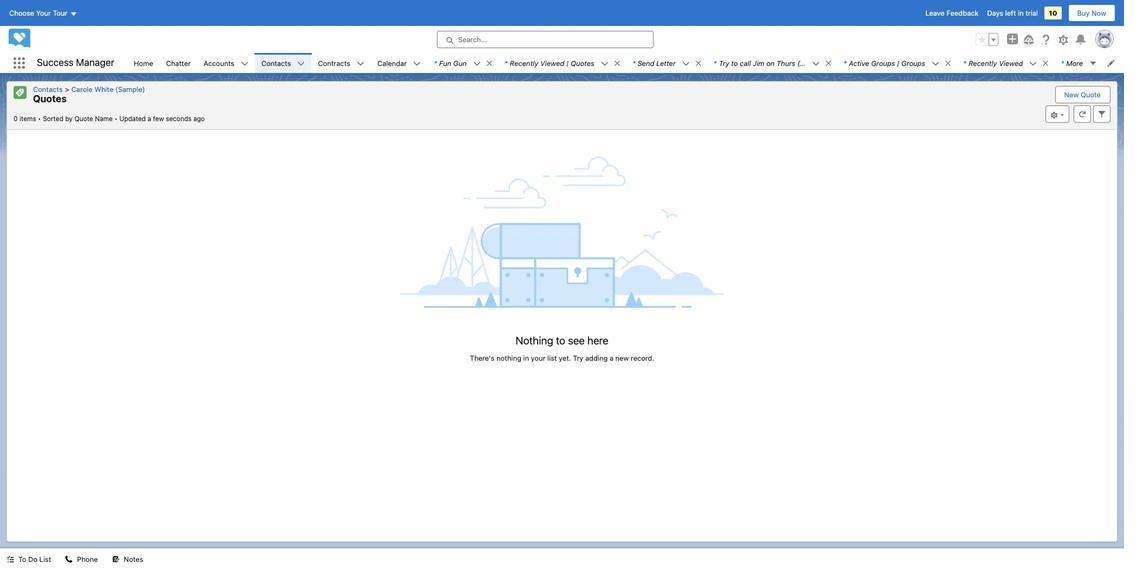Task type: locate. For each thing, give the bounding box(es) containing it.
a left new
[[610, 354, 614, 363]]

text default image right thurs
[[812, 60, 820, 68]]

* left call
[[714, 59, 717, 67]]

contacts link
[[255, 53, 298, 73], [33, 85, 67, 94]]

0 horizontal spatial try
[[573, 354, 583, 363]]

1 horizontal spatial to
[[731, 59, 738, 67]]

in left your
[[523, 354, 529, 363]]

| down search... button
[[566, 59, 569, 67]]

recently down search... button
[[510, 59, 538, 67]]

quotes up 'sorted'
[[33, 93, 67, 105]]

choose your tour button
[[9, 4, 78, 22]]

text default image for contracts list item
[[357, 60, 364, 68]]

1 horizontal spatial groups
[[902, 59, 925, 67]]

text default image left send
[[601, 60, 609, 68]]

1 horizontal spatial (sample)
[[797, 59, 827, 67]]

1 horizontal spatial contacts link
[[255, 53, 298, 73]]

quote right new
[[1081, 90, 1101, 99]]

0 horizontal spatial groups
[[871, 59, 895, 67]]

more
[[1066, 59, 1083, 67]]

your
[[531, 354, 546, 363]]

text default image left to
[[6, 556, 14, 564]]

carole
[[71, 85, 93, 94]]

text default image for 5th list item from the right
[[601, 60, 609, 68]]

* recently viewed
[[963, 59, 1023, 67]]

1 horizontal spatial a
[[610, 354, 614, 363]]

0 vertical spatial quote
[[1081, 90, 1101, 99]]

text default image right contracts
[[357, 60, 364, 68]]

2 • from the left
[[115, 115, 118, 123]]

list item
[[427, 53, 498, 73], [498, 53, 626, 73], [626, 53, 707, 73], [707, 53, 837, 73], [837, 53, 957, 73], [957, 53, 1055, 73]]

0 horizontal spatial viewed
[[540, 59, 564, 67]]

viewed
[[540, 59, 564, 67], [999, 59, 1023, 67]]

(sample)
[[797, 59, 827, 67], [115, 85, 145, 94]]

to inside list item
[[731, 59, 738, 67]]

recently for recently viewed
[[969, 59, 997, 67]]

letter
[[656, 59, 676, 67]]

contacts list item
[[255, 53, 312, 73]]

• right name
[[115, 115, 118, 123]]

0 horizontal spatial (sample)
[[115, 85, 145, 94]]

2 * from the left
[[505, 59, 508, 67]]

group
[[976, 33, 999, 46]]

text default image left phone
[[65, 556, 73, 564]]

a left few
[[148, 115, 151, 123]]

* left active
[[844, 59, 847, 67]]

text default image inside phone button
[[65, 556, 73, 564]]

1 vertical spatial in
[[523, 354, 529, 363]]

1 vertical spatial quotes
[[33, 93, 67, 105]]

1 horizontal spatial |
[[897, 59, 900, 67]]

*
[[434, 59, 437, 67], [505, 59, 508, 67], [632, 59, 636, 67], [714, 59, 717, 67], [844, 59, 847, 67], [963, 59, 967, 67], [1061, 59, 1064, 67]]

0 horizontal spatial •
[[38, 115, 41, 123]]

contacts right the accounts list item
[[261, 59, 291, 67]]

in
[[1018, 9, 1024, 17], [523, 354, 529, 363]]

quotes down search... button
[[571, 59, 594, 67]]

1 horizontal spatial contacts
[[261, 59, 291, 67]]

to do list
[[18, 556, 51, 564]]

leave feedback
[[926, 9, 979, 17]]

* down search... button
[[505, 59, 508, 67]]

to left call
[[731, 59, 738, 67]]

accounts list item
[[197, 53, 255, 73]]

to do list button
[[0, 549, 58, 571]]

0 horizontal spatial recently
[[510, 59, 538, 67]]

2 groups from the left
[[902, 59, 925, 67]]

recently down days
[[969, 59, 997, 67]]

0 items • sorted by quote name • updated a few seconds ago
[[14, 115, 205, 123]]

text default image right "accounts"
[[241, 60, 248, 68]]

1 list item from the left
[[427, 53, 498, 73]]

2 recently from the left
[[969, 59, 997, 67]]

* for * recently viewed
[[963, 59, 967, 67]]

text default image left notes
[[112, 556, 119, 564]]

1 groups from the left
[[871, 59, 895, 67]]

text default image down search...
[[486, 59, 493, 67]]

0 vertical spatial quotes
[[571, 59, 594, 67]]

few
[[153, 115, 164, 123]]

1 horizontal spatial in
[[1018, 9, 1024, 17]]

new quote button
[[1056, 87, 1110, 103]]

choose your tour
[[9, 9, 67, 17]]

your
[[36, 9, 51, 17]]

text default image inside contacts list item
[[298, 60, 305, 68]]

nothing
[[516, 335, 553, 347]]

sorted
[[43, 115, 63, 123]]

* for * recently viewed | quotes
[[505, 59, 508, 67]]

home
[[134, 59, 153, 67]]

6 * from the left
[[963, 59, 967, 67]]

groups
[[871, 59, 895, 67], [902, 59, 925, 67]]

1 * from the left
[[434, 59, 437, 67]]

text default image down leave on the right
[[932, 60, 940, 68]]

0
[[14, 115, 18, 123]]

1 horizontal spatial viewed
[[999, 59, 1023, 67]]

0 vertical spatial contacts
[[261, 59, 291, 67]]

list
[[127, 53, 1124, 73]]

0 horizontal spatial contacts link
[[33, 85, 67, 94]]

in for left
[[1018, 9, 1024, 17]]

0 horizontal spatial in
[[523, 354, 529, 363]]

ago
[[193, 115, 205, 123]]

new
[[1064, 90, 1079, 99]]

2 viewed from the left
[[999, 59, 1023, 67]]

to
[[18, 556, 26, 564]]

* for * active groups | groups
[[844, 59, 847, 67]]

text default image inside the accounts list item
[[241, 60, 248, 68]]

in right left
[[1018, 9, 1024, 17]]

* left more
[[1061, 59, 1064, 67]]

record.
[[631, 354, 654, 363]]

carole white (sample)
[[71, 85, 145, 94]]

quotes
[[571, 59, 594, 67], [33, 93, 67, 105]]

text default image
[[486, 59, 493, 67], [825, 59, 832, 67], [357, 60, 364, 68], [601, 60, 609, 68], [682, 60, 690, 68], [812, 60, 820, 68], [1030, 60, 1037, 68]]

text default image for 4th list item
[[812, 60, 820, 68]]

phone
[[77, 556, 98, 564]]

7 * from the left
[[1061, 59, 1064, 67]]

viewed down left
[[999, 59, 1023, 67]]

jim
[[753, 59, 765, 67]]

0 vertical spatial (sample)
[[797, 59, 827, 67]]

1 recently from the left
[[510, 59, 538, 67]]

* recently viewed | quotes
[[505, 59, 594, 67]]

1 vertical spatial try
[[573, 354, 583, 363]]

text default image
[[613, 59, 621, 67], [695, 59, 702, 67], [944, 59, 952, 67], [1042, 59, 1050, 67], [1090, 59, 1097, 67], [241, 60, 248, 68], [298, 60, 305, 68], [413, 60, 421, 68], [473, 60, 481, 68], [932, 60, 940, 68], [6, 556, 14, 564], [65, 556, 73, 564], [112, 556, 119, 564]]

quotes inside list item
[[571, 59, 594, 67]]

2 | from the left
[[897, 59, 900, 67]]

* left fun at the left of page
[[434, 59, 437, 67]]

text default image left contracts link
[[298, 60, 305, 68]]

by
[[65, 115, 73, 123]]

adding
[[585, 354, 608, 363]]

* down feedback
[[963, 59, 967, 67]]

1 viewed from the left
[[540, 59, 564, 67]]

4 * from the left
[[714, 59, 717, 67]]

* for * send letter
[[632, 59, 636, 67]]

(sample) right thurs
[[797, 59, 827, 67]]

•
[[38, 115, 41, 123], [115, 115, 118, 123]]

contracts link
[[312, 53, 357, 73]]

there's
[[470, 354, 495, 363]]

0 vertical spatial to
[[731, 59, 738, 67]]

text default image right calendar
[[413, 60, 421, 68]]

text default image inside contracts list item
[[357, 60, 364, 68]]

0 vertical spatial in
[[1018, 9, 1024, 17]]

calendar list item
[[371, 53, 427, 73]]

contacts down success
[[33, 85, 63, 94]]

0 horizontal spatial contacts
[[33, 85, 63, 94]]

0 vertical spatial contacts link
[[255, 53, 298, 73]]

to left the see
[[556, 335, 565, 347]]

1 horizontal spatial •
[[115, 115, 118, 123]]

text default image right more
[[1090, 59, 1097, 67]]

• right items
[[38, 115, 41, 123]]

1 | from the left
[[566, 59, 569, 67]]

in for nothing
[[523, 354, 529, 363]]

text default image right letter on the right of the page
[[682, 60, 690, 68]]

5 * from the left
[[844, 59, 847, 67]]

try right yet.
[[573, 354, 583, 363]]

1 horizontal spatial try
[[719, 59, 729, 67]]

1 horizontal spatial quote
[[1081, 90, 1101, 99]]

carole white (sample) link
[[67, 85, 149, 94]]

try
[[719, 59, 729, 67], [573, 354, 583, 363]]

buy now button
[[1068, 4, 1116, 22]]

| right active
[[897, 59, 900, 67]]

* left send
[[632, 59, 636, 67]]

quote
[[1081, 90, 1101, 99], [74, 115, 93, 123]]

1 vertical spatial contacts
[[33, 85, 63, 94]]

viewed for * recently viewed | quotes
[[540, 59, 564, 67]]

success
[[37, 57, 73, 68]]

|
[[566, 59, 569, 67], [897, 59, 900, 67]]

0 horizontal spatial to
[[556, 335, 565, 347]]

search...
[[458, 35, 487, 44]]

recently
[[510, 59, 538, 67], [969, 59, 997, 67]]

quotes status
[[14, 115, 119, 123]]

0 horizontal spatial quotes
[[33, 93, 67, 105]]

2 list item from the left
[[498, 53, 626, 73]]

chatter link
[[160, 53, 197, 73]]

to
[[731, 59, 738, 67], [556, 335, 565, 347]]

1 vertical spatial quote
[[74, 115, 93, 123]]

3 * from the left
[[632, 59, 636, 67]]

0 horizontal spatial quote
[[74, 115, 93, 123]]

try left call
[[719, 59, 729, 67]]

text default image inside calendar list item
[[413, 60, 421, 68]]

quote right by on the top of page
[[74, 115, 93, 123]]

accounts
[[204, 59, 234, 67]]

text default image right letter on the right of the page
[[695, 59, 702, 67]]

(sample) right white
[[115, 85, 145, 94]]

* active groups | groups
[[844, 59, 925, 67]]

* for * try to call jim on thurs (sample)
[[714, 59, 717, 67]]

0 vertical spatial a
[[148, 115, 151, 123]]

gun
[[453, 59, 467, 67]]

contacts
[[261, 59, 291, 67], [33, 85, 63, 94]]

1 horizontal spatial quotes
[[571, 59, 594, 67]]

a
[[148, 115, 151, 123], [610, 354, 614, 363]]

5 list item from the left
[[837, 53, 957, 73]]

viewed down search... button
[[540, 59, 564, 67]]

1 vertical spatial a
[[610, 354, 614, 363]]

0 horizontal spatial |
[[566, 59, 569, 67]]

1 horizontal spatial recently
[[969, 59, 997, 67]]

text default image left "* more"
[[1030, 60, 1037, 68]]



Task type: vqa. For each thing, say whether or not it's contained in the screenshot.
'* Fun Gun'
yes



Task type: describe. For each thing, give the bounding box(es) containing it.
trial
[[1026, 9, 1038, 17]]

| for quotes
[[566, 59, 569, 67]]

list
[[39, 556, 51, 564]]

here
[[587, 335, 609, 347]]

quote inside new quote button
[[1081, 90, 1101, 99]]

* for * more
[[1061, 59, 1064, 67]]

name
[[95, 115, 113, 123]]

contracts list item
[[312, 53, 371, 73]]

send
[[638, 59, 654, 67]]

text default image left "* more"
[[1042, 59, 1050, 67]]

list
[[547, 354, 557, 363]]

text default image right gun
[[473, 60, 481, 68]]

text default image left * recently viewed
[[944, 59, 952, 67]]

1 • from the left
[[38, 115, 41, 123]]

text default image inside to do list button
[[6, 556, 14, 564]]

text default image for first list item from right
[[1030, 60, 1037, 68]]

quotes image
[[14, 86, 27, 99]]

text default image left send
[[613, 59, 621, 67]]

white
[[94, 85, 113, 94]]

1 vertical spatial (sample)
[[115, 85, 145, 94]]

leave
[[926, 9, 945, 17]]

days
[[987, 9, 1003, 17]]

accounts link
[[197, 53, 241, 73]]

contacts inside contacts list item
[[261, 59, 291, 67]]

1 vertical spatial to
[[556, 335, 565, 347]]

calendar link
[[371, 53, 413, 73]]

nothing to see here
[[516, 335, 609, 347]]

left
[[1005, 9, 1016, 17]]

search... button
[[437, 31, 654, 48]]

contracts
[[318, 59, 350, 67]]

text default image left active
[[825, 59, 832, 67]]

seconds
[[166, 115, 192, 123]]

chatter
[[166, 59, 191, 67]]

choose
[[9, 9, 34, 17]]

text default image for 3rd list item from left
[[682, 60, 690, 68]]

now
[[1092, 9, 1106, 17]]

new
[[616, 354, 629, 363]]

notes
[[124, 556, 143, 564]]

leave feedback link
[[926, 9, 979, 17]]

* try to call jim on thurs (sample)
[[714, 59, 827, 67]]

feedback
[[947, 9, 979, 17]]

* for * fun gun
[[434, 59, 437, 67]]

home link
[[127, 53, 160, 73]]

success manager
[[37, 57, 114, 68]]

4 list item from the left
[[707, 53, 837, 73]]

buy
[[1077, 9, 1090, 17]]

manager
[[76, 57, 114, 68]]

viewed for * recently viewed
[[999, 59, 1023, 67]]

there's nothing in your list yet. try adding a new record.
[[470, 354, 654, 363]]

1 vertical spatial contacts link
[[33, 85, 67, 94]]

(sample) inside list item
[[797, 59, 827, 67]]

0 horizontal spatial a
[[148, 115, 151, 123]]

text default image inside the notes button
[[112, 556, 119, 564]]

list containing home
[[127, 53, 1124, 73]]

tour
[[53, 9, 67, 17]]

| for groups
[[897, 59, 900, 67]]

call
[[740, 59, 751, 67]]

calendar
[[377, 59, 407, 67]]

3 list item from the left
[[626, 53, 707, 73]]

* send letter
[[632, 59, 676, 67]]

buy now
[[1077, 9, 1106, 17]]

nothing
[[497, 354, 521, 363]]

phone button
[[59, 549, 104, 571]]

* more
[[1061, 59, 1083, 67]]

new quote
[[1064, 90, 1101, 99]]

thurs
[[777, 59, 795, 67]]

fun
[[439, 59, 451, 67]]

0 vertical spatial try
[[719, 59, 729, 67]]

do
[[28, 556, 37, 564]]

recently for recently viewed | quotes
[[510, 59, 538, 67]]

* fun gun
[[434, 59, 467, 67]]

6 list item from the left
[[957, 53, 1055, 73]]

active
[[849, 59, 869, 67]]

notes button
[[105, 549, 150, 571]]

days left in trial
[[987, 9, 1038, 17]]

items
[[19, 115, 36, 123]]

updated
[[119, 115, 146, 123]]

yet.
[[559, 354, 571, 363]]

see
[[568, 335, 585, 347]]

10
[[1049, 9, 1057, 17]]

on
[[767, 59, 775, 67]]



